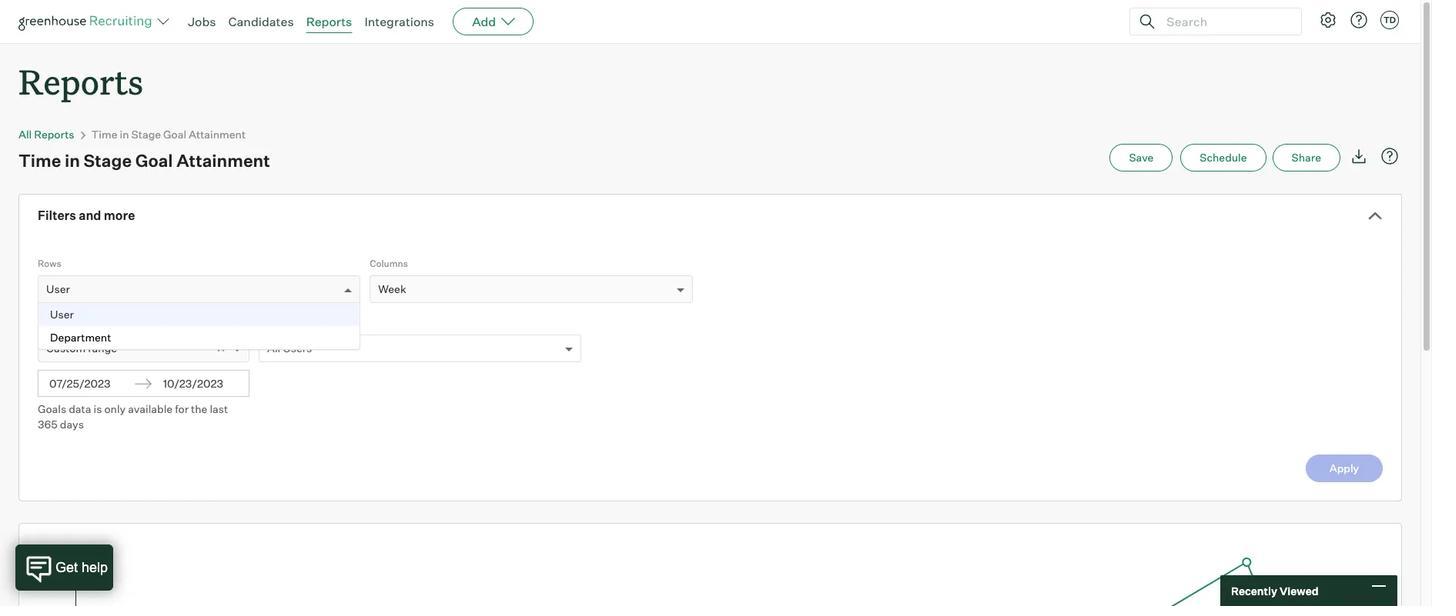 Task type: locate. For each thing, give the bounding box(es) containing it.
1 vertical spatial attainment
[[176, 150, 270, 171]]

goal
[[163, 128, 186, 141], [135, 150, 173, 171]]

save
[[1129, 151, 1154, 164]]

reports
[[306, 14, 352, 29], [18, 59, 143, 104], [34, 128, 74, 141]]

None field
[[46, 277, 50, 305]]

share button
[[1272, 144, 1341, 172]]

time right the all reports link
[[91, 128, 117, 141]]

0 vertical spatial all
[[18, 128, 32, 141]]

07/25/2023
[[49, 377, 110, 391]]

week
[[378, 283, 406, 296]]

time in stage goal attainment link
[[91, 128, 246, 141]]

schedule
[[1200, 151, 1247, 164]]

1 horizontal spatial all
[[267, 342, 280, 355]]

rows
[[38, 258, 61, 270]]

integrations link
[[365, 14, 434, 29]]

days
[[60, 418, 84, 431]]

1 vertical spatial time in stage goal attainment
[[18, 150, 270, 171]]

1 horizontal spatial in
[[120, 128, 129, 141]]

list box
[[39, 304, 360, 350]]

all reports
[[18, 128, 74, 141]]

user option down rows on the left top of page
[[46, 283, 70, 296]]

0 horizontal spatial in
[[65, 150, 80, 171]]

time in stage goal attainment
[[91, 128, 246, 141], [18, 150, 270, 171]]

greenhouse recruiting image
[[18, 12, 157, 31]]

td button
[[1381, 11, 1399, 29]]

week option
[[378, 283, 406, 296]]

0 vertical spatial user option
[[46, 283, 70, 296]]

td
[[1384, 15, 1396, 25]]

user for top user option
[[46, 283, 70, 296]]

user for user filter
[[259, 317, 279, 329]]

in
[[120, 128, 129, 141], [65, 150, 80, 171]]

user
[[46, 283, 70, 296], [50, 308, 74, 321], [259, 317, 279, 329]]

time
[[91, 128, 117, 141], [18, 150, 61, 171]]

10/23/2023
[[163, 377, 223, 391]]

1 vertical spatial in
[[65, 150, 80, 171]]

1 vertical spatial time
[[18, 150, 61, 171]]

all
[[18, 128, 32, 141], [267, 342, 280, 355]]

is
[[94, 403, 102, 416]]

attainment
[[189, 128, 246, 141], [176, 150, 270, 171]]

user down rows on the left top of page
[[46, 283, 70, 296]]

integrations
[[365, 14, 434, 29]]

0 horizontal spatial all
[[18, 128, 32, 141]]

custom range
[[46, 342, 117, 355]]

user inside option
[[50, 308, 74, 321]]

configure image
[[1319, 11, 1338, 29]]

department option
[[39, 327, 360, 350]]

user option up ×
[[39, 304, 360, 327]]

user up department
[[50, 308, 74, 321]]

stage
[[131, 128, 161, 141], [84, 150, 132, 171]]

0 vertical spatial goal
[[163, 128, 186, 141]]

users
[[283, 342, 312, 355]]

custom range option
[[46, 342, 117, 355]]

user option
[[46, 283, 70, 296], [39, 304, 360, 327]]

only
[[104, 403, 126, 416]]

user left filter
[[259, 317, 279, 329]]

1 vertical spatial all
[[267, 342, 280, 355]]

0 vertical spatial time
[[91, 128, 117, 141]]

list box containing user
[[39, 304, 360, 350]]

schedule button
[[1181, 144, 1266, 172]]

faq image
[[1381, 147, 1399, 166]]

time down the all reports link
[[18, 150, 61, 171]]

recently viewed
[[1231, 585, 1319, 598]]

for
[[175, 403, 189, 416]]

td button
[[1378, 8, 1402, 32]]

user for the bottommost user option
[[50, 308, 74, 321]]

save and schedule this report to revisit it! element
[[1110, 144, 1181, 172]]



Task type: vqa. For each thing, say whether or not it's contained in the screenshot.
TEST
no



Task type: describe. For each thing, give the bounding box(es) containing it.
last
[[210, 403, 228, 416]]

download image
[[1350, 147, 1368, 166]]

0 vertical spatial in
[[120, 128, 129, 141]]

all for all reports
[[18, 128, 32, 141]]

jobs
[[188, 14, 216, 29]]

1 vertical spatial goal
[[135, 150, 173, 171]]

reports link
[[306, 14, 352, 29]]

all for all users
[[267, 342, 280, 355]]

columns
[[370, 258, 408, 270]]

Search text field
[[1163, 10, 1287, 33]]

save button
[[1110, 144, 1173, 172]]

0 vertical spatial time in stage goal attainment
[[91, 128, 246, 141]]

add
[[472, 14, 496, 29]]

0 vertical spatial reports
[[306, 14, 352, 29]]

add button
[[453, 8, 534, 35]]

candidates
[[228, 14, 294, 29]]

filters
[[38, 208, 76, 223]]

range
[[88, 342, 117, 355]]

date
[[73, 317, 93, 329]]

department
[[50, 331, 111, 344]]

available
[[128, 403, 173, 416]]

viewed
[[1280, 585, 1319, 598]]

1 horizontal spatial time
[[91, 128, 117, 141]]

candidates link
[[228, 14, 294, 29]]

1 vertical spatial stage
[[84, 150, 132, 171]]

0 vertical spatial attainment
[[189, 128, 246, 141]]

jobs link
[[188, 14, 216, 29]]

user filter
[[259, 317, 304, 329]]

more
[[104, 208, 135, 223]]

1 vertical spatial reports
[[18, 59, 143, 104]]

xychart image
[[38, 525, 1383, 607]]

share
[[1292, 151, 1321, 164]]

goals data is only available for the last 365 days
[[38, 403, 228, 431]]

×
[[216, 339, 226, 356]]

activity date
[[38, 317, 93, 329]]

0 vertical spatial stage
[[131, 128, 161, 141]]

recently
[[1231, 585, 1277, 598]]

365
[[38, 418, 58, 431]]

custom
[[46, 342, 86, 355]]

all users
[[267, 342, 312, 355]]

1 vertical spatial user option
[[39, 304, 360, 327]]

0 horizontal spatial time
[[18, 150, 61, 171]]

2 vertical spatial reports
[[34, 128, 74, 141]]

goals
[[38, 403, 66, 416]]

filters and more
[[38, 208, 135, 223]]

activity
[[38, 317, 71, 329]]

the
[[191, 403, 207, 416]]

filter
[[281, 317, 304, 329]]

and
[[79, 208, 101, 223]]

data
[[69, 403, 91, 416]]

all reports link
[[18, 128, 74, 141]]



